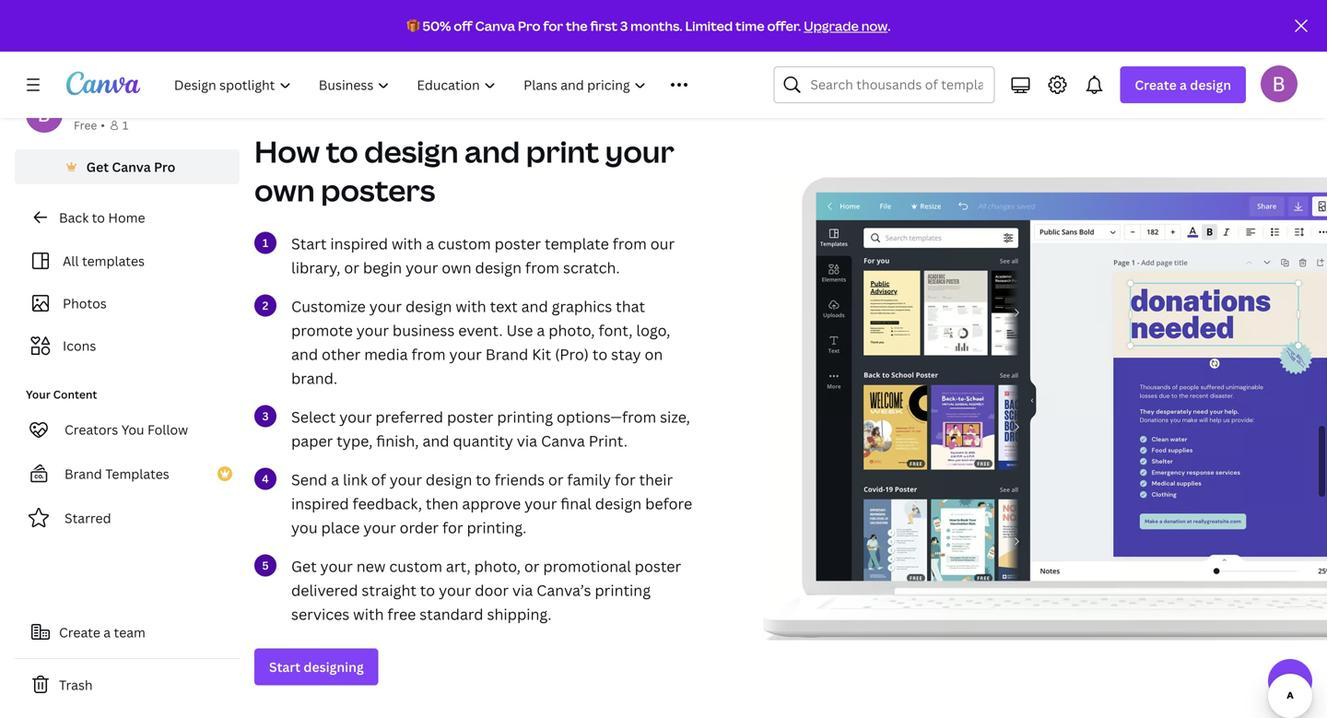Task type: locate. For each thing, give the bounding box(es) containing it.
2 horizontal spatial poster
[[635, 556, 681, 576]]

1 horizontal spatial canva
[[475, 17, 515, 35]]

start inside start designing link
[[269, 658, 301, 676]]

canva's
[[537, 580, 591, 600]]

to inside send a link of your design to friends or family for their inspired feedback, then approve your final design before you place your order for printing.
[[476, 470, 491, 490]]

1 vertical spatial photo,
[[474, 556, 521, 576]]

you
[[291, 518, 318, 537]]

get inside get your new custom art, photo, or promotional poster delivered straight to your door via canva's printing services with free standard shipping.
[[291, 556, 317, 576]]

your
[[26, 387, 50, 402]]

0 horizontal spatial or
[[344, 258, 359, 277]]

photo,
[[549, 320, 595, 340], [474, 556, 521, 576]]

0 vertical spatial get
[[86, 158, 109, 176]]

or left begin
[[344, 258, 359, 277]]

1 vertical spatial brand
[[65, 465, 102, 483]]

via inside select your preferred poster printing options—from size, paper type, finish, and quantity via canva print.
[[517, 431, 538, 451]]

get your new custom art, photo, or promotional poster delivered straight to your door via canva's printing services with free standard shipping.
[[291, 556, 681, 624]]

and inside how to design and print your own posters
[[465, 131, 520, 171]]

1 horizontal spatial create
[[1135, 76, 1177, 94]]

off
[[454, 17, 473, 35]]

2 vertical spatial with
[[353, 604, 384, 624]]

1 vertical spatial for
[[615, 470, 636, 490]]

brand down use
[[486, 344, 529, 364]]

1 horizontal spatial printing
[[595, 580, 651, 600]]

other
[[322, 344, 361, 364]]

brand templates link
[[15, 455, 240, 492]]

a inside button
[[104, 624, 111, 641]]

pro left the on the left top
[[518, 17, 541, 35]]

photo, up (pro)
[[549, 320, 595, 340]]

0 horizontal spatial poster
[[447, 407, 494, 427]]

back to home link
[[15, 199, 240, 236]]

0 horizontal spatial brand
[[65, 465, 102, 483]]

promotional
[[543, 556, 631, 576]]

how
[[254, 131, 320, 171]]

templates
[[105, 465, 169, 483]]

canva down the 1
[[112, 158, 151, 176]]

of
[[371, 470, 386, 490]]

2 vertical spatial for
[[442, 518, 463, 537]]

2 horizontal spatial with
[[456, 296, 486, 316]]

approve
[[462, 494, 521, 513]]

logo,
[[636, 320, 671, 340]]

finish,
[[376, 431, 419, 451]]

0 vertical spatial from
[[613, 234, 647, 254]]

brand.
[[291, 368, 338, 388]]

print
[[526, 131, 599, 171]]

1 vertical spatial printing
[[595, 580, 651, 600]]

our
[[651, 234, 675, 254]]

printing down promotional
[[595, 580, 651, 600]]

from down template
[[525, 258, 560, 277]]

1 vertical spatial get
[[291, 556, 317, 576]]

your up media
[[357, 320, 389, 340]]

and up use
[[521, 296, 548, 316]]

friends
[[495, 470, 545, 490]]

your right begin
[[406, 258, 438, 277]]

0 vertical spatial canva
[[475, 17, 515, 35]]

a inside customize your design with text and graphics that promote your business event. use a photo, font, logo, and other media from your brand kit (pro) to stay on brand.
[[537, 320, 545, 340]]

your up type,
[[339, 407, 372, 427]]

custom inside start inspired with a custom poster template from our library, or begin your own design from scratch.
[[438, 234, 491, 254]]

top level navigation element
[[162, 66, 730, 103], [162, 66, 730, 103]]

1 vertical spatial or
[[548, 470, 564, 490]]

get up the delivered
[[291, 556, 317, 576]]

creators you follow link
[[15, 411, 240, 448]]

0 vertical spatial photo,
[[549, 320, 595, 340]]

custom up straight
[[389, 556, 443, 576]]

0 vertical spatial with
[[392, 234, 422, 254]]

icons link
[[26, 328, 229, 363]]

place
[[321, 518, 360, 537]]

1 horizontal spatial with
[[392, 234, 422, 254]]

poster
[[495, 234, 541, 254], [447, 407, 494, 427], [635, 556, 681, 576]]

2 vertical spatial poster
[[635, 556, 681, 576]]

2 horizontal spatial from
[[613, 234, 647, 254]]

1 vertical spatial own
[[442, 258, 472, 277]]

poster inside start inspired with a custom poster template from our library, or begin your own design from scratch.
[[495, 234, 541, 254]]

canva inside button
[[112, 158, 151, 176]]

to right how
[[326, 131, 358, 171]]

custom inside get your new custom art, photo, or promotional poster delivered straight to your door via canva's printing services with free standard shipping.
[[389, 556, 443, 576]]

0 vertical spatial inspired
[[330, 234, 388, 254]]

printing up quantity
[[497, 407, 553, 427]]

1 vertical spatial create
[[59, 624, 100, 641]]

free
[[388, 604, 416, 624]]

from left our
[[613, 234, 647, 254]]

1 horizontal spatial poster
[[495, 234, 541, 254]]

scratch.
[[563, 258, 620, 277]]

customize your design with text and graphics that promote your business event. use a photo, font, logo, and other media from your brand kit (pro) to stay on brand.
[[291, 296, 671, 388]]

1 vertical spatial from
[[525, 258, 560, 277]]

get inside button
[[86, 158, 109, 176]]

0 vertical spatial custom
[[438, 234, 491, 254]]

inspired inside start inspired with a custom poster template from our library, or begin your own design from scratch.
[[330, 234, 388, 254]]

brand
[[486, 344, 529, 364], [65, 465, 102, 483]]

Search search field
[[811, 67, 983, 102]]

shipping.
[[487, 604, 552, 624]]

0 vertical spatial pro
[[518, 17, 541, 35]]

canva left "print." on the bottom of the page
[[541, 431, 585, 451]]

via up shipping.
[[512, 580, 533, 600]]

a inside send a link of your design to friends or family for their inspired feedback, then approve your final design before you place your order for printing.
[[331, 470, 339, 490]]

own up library,
[[254, 170, 315, 210]]

own
[[254, 170, 315, 210], [442, 258, 472, 277]]

your
[[605, 131, 675, 171], [406, 258, 438, 277], [369, 296, 402, 316], [357, 320, 389, 340], [449, 344, 482, 364], [339, 407, 372, 427], [390, 470, 422, 490], [525, 494, 557, 513], [364, 518, 396, 537], [320, 556, 353, 576], [439, 580, 471, 600]]

or inside send a link of your design to friends or family for their inspired feedback, then approve your final design before you place your order for printing.
[[548, 470, 564, 490]]

pro
[[518, 17, 541, 35], [154, 158, 175, 176]]

begin
[[363, 258, 402, 277]]

2 horizontal spatial canva
[[541, 431, 585, 451]]

1 vertical spatial with
[[456, 296, 486, 316]]

1 vertical spatial poster
[[447, 407, 494, 427]]

create
[[1135, 76, 1177, 94], [59, 624, 100, 641]]

with
[[392, 234, 422, 254], [456, 296, 486, 316], [353, 604, 384, 624]]

graphics
[[552, 296, 612, 316]]

🎁
[[407, 17, 420, 35]]

with inside customize your design with text and graphics that promote your business event. use a photo, font, logo, and other media from your brand kit (pro) to stay on brand.
[[456, 296, 486, 316]]

then
[[426, 494, 459, 513]]

and left the print
[[465, 131, 520, 171]]

1 horizontal spatial or
[[524, 556, 540, 576]]

0 vertical spatial brand
[[486, 344, 529, 364]]

with up event.
[[456, 296, 486, 316]]

get canva pro button
[[15, 149, 240, 184]]

0 horizontal spatial with
[[353, 604, 384, 624]]

1
[[122, 118, 128, 133]]

posters
[[321, 170, 435, 210]]

start inside start inspired with a custom poster template from our library, or begin your own design from scratch.
[[291, 234, 327, 254]]

brand up the starred
[[65, 465, 102, 483]]

start
[[291, 234, 327, 254], [269, 658, 301, 676]]

own up event.
[[442, 258, 472, 277]]

1 vertical spatial canva
[[112, 158, 151, 176]]

for left their
[[615, 470, 636, 490]]

or inside get your new custom art, photo, or promotional poster delivered straight to your door via canva's printing services with free standard shipping.
[[524, 556, 540, 576]]

to inside customize your design with text and graphics that promote your business event. use a photo, font, logo, and other media from your brand kit (pro) to stay on brand.
[[593, 344, 608, 364]]

inspired down send
[[291, 494, 349, 513]]

with inside start inspired with a custom poster template from our library, or begin your own design from scratch.
[[392, 234, 422, 254]]

via inside get your new custom art, photo, or promotional poster delivered straight to your door via canva's printing services with free standard shipping.
[[512, 580, 533, 600]]

trash
[[59, 676, 93, 694]]

1 horizontal spatial get
[[291, 556, 317, 576]]

None search field
[[774, 66, 995, 103]]

create a design
[[1135, 76, 1232, 94]]

inspired up begin
[[330, 234, 388, 254]]

1 vertical spatial start
[[269, 658, 301, 676]]

poster inside select your preferred poster printing options—from size, paper type, finish, and quantity via canva print.
[[447, 407, 494, 427]]

creators you follow
[[65, 421, 188, 438]]

a
[[1180, 76, 1187, 94], [426, 234, 434, 254], [537, 320, 545, 340], [331, 470, 339, 490], [104, 624, 111, 641]]

1 horizontal spatial photo,
[[549, 320, 595, 340]]

0 horizontal spatial own
[[254, 170, 315, 210]]

0 horizontal spatial create
[[59, 624, 100, 641]]

printing
[[497, 407, 553, 427], [595, 580, 651, 600]]

for down then
[[442, 518, 463, 537]]

own inside start inspired with a custom poster template from our library, or begin your own design from scratch.
[[442, 258, 472, 277]]

and down preferred
[[423, 431, 450, 451]]

design inside customize your design with text and graphics that promote your business event. use a photo, font, logo, and other media from your brand kit (pro) to stay on brand.
[[406, 296, 452, 316]]

first
[[590, 17, 618, 35]]

your down begin
[[369, 296, 402, 316]]

0 horizontal spatial pro
[[154, 158, 175, 176]]

poster left template
[[495, 234, 541, 254]]

event.
[[458, 320, 503, 340]]

0 horizontal spatial photo,
[[474, 556, 521, 576]]

their
[[639, 470, 673, 490]]

with up begin
[[392, 234, 422, 254]]

create inside button
[[59, 624, 100, 641]]

poster up quantity
[[447, 407, 494, 427]]

0 vertical spatial own
[[254, 170, 315, 210]]

content
[[53, 387, 97, 402]]

or up final
[[548, 470, 564, 490]]

get for get canva pro
[[86, 158, 109, 176]]

and
[[465, 131, 520, 171], [521, 296, 548, 316], [291, 344, 318, 364], [423, 431, 450, 451]]

2 horizontal spatial or
[[548, 470, 564, 490]]

0 vertical spatial start
[[291, 234, 327, 254]]

start inspired with a custom poster template from our library, or begin your own design from scratch.
[[291, 234, 675, 277]]

with down straight
[[353, 604, 384, 624]]

poster inside get your new custom art, photo, or promotional poster delivered straight to your door via canva's printing services with free standard shipping.
[[635, 556, 681, 576]]

poster down before
[[635, 556, 681, 576]]

1 horizontal spatial for
[[543, 17, 563, 35]]

create inside "dropdown button"
[[1135, 76, 1177, 94]]

0 vertical spatial poster
[[495, 234, 541, 254]]

1 vertical spatial pro
[[154, 158, 175, 176]]

pro up back to home link
[[154, 158, 175, 176]]

all
[[63, 252, 79, 270]]

1 horizontal spatial brand
[[486, 344, 529, 364]]

your right of
[[390, 470, 422, 490]]

inspired
[[330, 234, 388, 254], [291, 494, 349, 513]]

photos
[[63, 295, 107, 312]]

1 horizontal spatial pro
[[518, 17, 541, 35]]

0 vertical spatial create
[[1135, 76, 1177, 94]]

starred link
[[15, 500, 240, 537]]

a inside "dropdown button"
[[1180, 76, 1187, 94]]

2 vertical spatial or
[[524, 556, 540, 576]]

or
[[344, 258, 359, 277], [548, 470, 564, 490], [524, 556, 540, 576]]

2 vertical spatial from
[[412, 344, 446, 364]]

to left stay
[[593, 344, 608, 364]]

0 horizontal spatial get
[[86, 158, 109, 176]]

0 vertical spatial or
[[344, 258, 359, 277]]

0 horizontal spatial printing
[[497, 407, 553, 427]]

delivered
[[291, 580, 358, 600]]

all templates
[[63, 252, 145, 270]]

start up library,
[[291, 234, 327, 254]]

to up standard
[[420, 580, 435, 600]]

a for design
[[1180, 76, 1187, 94]]

art,
[[446, 556, 471, 576]]

0 horizontal spatial canva
[[112, 158, 151, 176]]

to up approve
[[476, 470, 491, 490]]

2 vertical spatial canva
[[541, 431, 585, 451]]

photo, inside customize your design with text and graphics that promote your business event. use a photo, font, logo, and other media from your brand kit (pro) to stay on brand.
[[549, 320, 595, 340]]

1 vertical spatial via
[[512, 580, 533, 600]]

from down business at the top
[[412, 344, 446, 364]]

business
[[393, 320, 455, 340]]

canva right 'off'
[[475, 17, 515, 35]]

1 horizontal spatial own
[[442, 258, 472, 277]]

0 vertical spatial via
[[517, 431, 538, 451]]

your right the print
[[605, 131, 675, 171]]

for left the on the left top
[[543, 17, 563, 35]]

start left designing
[[269, 658, 301, 676]]

🎁 50% off canva pro for the first 3 months. limited time offer. upgrade now .
[[407, 17, 891, 35]]

1 vertical spatial custom
[[389, 556, 443, 576]]

custom down how to design and print your own posters
[[438, 234, 491, 254]]

get down •
[[86, 158, 109, 176]]

0 vertical spatial printing
[[497, 407, 553, 427]]

1 vertical spatial inspired
[[291, 494, 349, 513]]

your up the delivered
[[320, 556, 353, 576]]

0 horizontal spatial from
[[412, 344, 446, 364]]

•
[[101, 118, 105, 133]]

and up brand.
[[291, 344, 318, 364]]

preferred
[[376, 407, 444, 427]]

or up canva's
[[524, 556, 540, 576]]

back to home
[[59, 209, 145, 226]]

from
[[613, 234, 647, 254], [525, 258, 560, 277], [412, 344, 446, 364]]

photo, up door
[[474, 556, 521, 576]]

via up friends
[[517, 431, 538, 451]]



Task type: vqa. For each thing, say whether or not it's contained in the screenshot.
Then
yes



Task type: describe. For each thing, give the bounding box(es) containing it.
or inside start inspired with a custom poster template from our library, or begin your own design from scratch.
[[344, 258, 359, 277]]

how to design and print your own posters image
[[763, 177, 1328, 640]]

family
[[567, 470, 611, 490]]

font,
[[599, 320, 633, 340]]

you
[[121, 421, 144, 438]]

start designing
[[269, 658, 364, 676]]

limited
[[685, 17, 733, 35]]

use
[[507, 320, 533, 340]]

new
[[357, 556, 386, 576]]

creators
[[65, 421, 118, 438]]

trash link
[[15, 667, 240, 703]]

templates
[[82, 252, 145, 270]]

designing
[[304, 658, 364, 676]]

straight
[[362, 580, 417, 600]]

create a team button
[[15, 614, 240, 651]]

your inside start inspired with a custom poster template from our library, or begin your own design from scratch.
[[406, 258, 438, 277]]

type,
[[337, 431, 373, 451]]

upgrade
[[804, 17, 859, 35]]

50%
[[423, 17, 451, 35]]

the
[[566, 17, 588, 35]]

final
[[561, 494, 592, 513]]

a for link
[[331, 470, 339, 490]]

your inside select your preferred poster printing options—from size, paper type, finish, and quantity via canva print.
[[339, 407, 372, 427]]

to right back
[[92, 209, 105, 226]]

and inside select your preferred poster printing options—from size, paper type, finish, and quantity via canva print.
[[423, 431, 450, 451]]

0 vertical spatial for
[[543, 17, 563, 35]]

quantity
[[453, 431, 513, 451]]

a for team
[[104, 624, 111, 641]]

2 horizontal spatial for
[[615, 470, 636, 490]]

create a team
[[59, 624, 146, 641]]

.
[[888, 17, 891, 35]]

your down friends
[[525, 494, 557, 513]]

0 horizontal spatial for
[[442, 518, 463, 537]]

time
[[736, 17, 765, 35]]

services
[[291, 604, 350, 624]]

brand inside customize your design with text and graphics that promote your business event. use a photo, font, logo, and other media from your brand kit (pro) to stay on brand.
[[486, 344, 529, 364]]

text
[[490, 296, 518, 316]]

start designing link
[[254, 649, 379, 685]]

options—from
[[557, 407, 657, 427]]

printing.
[[467, 518, 527, 537]]

send a link of your design to friends or family for their inspired feedback, then approve your final design before you place your order for printing.
[[291, 470, 692, 537]]

design inside how to design and print your own posters
[[364, 131, 459, 171]]

team
[[114, 624, 146, 641]]

select your preferred poster printing options—from size, paper type, finish, and quantity via canva print.
[[291, 407, 690, 451]]

promote
[[291, 320, 353, 340]]

own inside how to design and print your own posters
[[254, 170, 315, 210]]

order
[[400, 518, 439, 537]]

library,
[[291, 258, 341, 277]]

select
[[291, 407, 336, 427]]

months.
[[631, 17, 683, 35]]

get for get your new custom art, photo, or promotional poster delivered straight to your door via canva's printing services with free standard shipping.
[[291, 556, 317, 576]]

to inside how to design and print your own posters
[[326, 131, 358, 171]]

printing inside select your preferred poster printing options—from size, paper type, finish, and quantity via canva print.
[[497, 407, 553, 427]]

from inside customize your design with text and graphics that promote your business event. use a photo, font, logo, and other media from your brand kit (pro) to stay on brand.
[[412, 344, 446, 364]]

starred
[[65, 509, 111, 527]]

3
[[620, 17, 628, 35]]

customize
[[291, 296, 366, 316]]

before
[[645, 494, 692, 513]]

send
[[291, 470, 327, 490]]

offer.
[[767, 17, 801, 35]]

template
[[545, 234, 609, 254]]

create for create a design
[[1135, 76, 1177, 94]]

start for start inspired with a custom poster template from our library, or begin your own design from scratch.
[[291, 234, 327, 254]]

1 horizontal spatial from
[[525, 258, 560, 277]]

design inside "dropdown button"
[[1190, 76, 1232, 94]]

bob builder image
[[1261, 65, 1298, 102]]

a inside start inspired with a custom poster template from our library, or begin your own design from scratch.
[[426, 234, 434, 254]]

home
[[108, 209, 145, 226]]

inspired inside send a link of your design to friends or family for their inspired feedback, then approve your final design before you place your order for printing.
[[291, 494, 349, 513]]

all templates link
[[26, 243, 229, 278]]

link
[[343, 470, 368, 490]]

create for create a team
[[59, 624, 100, 641]]

free •
[[74, 118, 105, 133]]

to inside get your new custom art, photo, or promotional poster delivered straight to your door via canva's printing services with free standard shipping.
[[420, 580, 435, 600]]

on
[[645, 344, 663, 364]]

follow
[[147, 421, 188, 438]]

free
[[74, 118, 97, 133]]

paper
[[291, 431, 333, 451]]

canva inside select your preferred poster printing options—from size, paper type, finish, and quantity via canva print.
[[541, 431, 585, 451]]

your down feedback,
[[364, 518, 396, 537]]

upgrade now button
[[804, 17, 888, 35]]

get canva pro
[[86, 158, 175, 176]]

that
[[616, 296, 645, 316]]

pro inside button
[[154, 158, 175, 176]]

back
[[59, 209, 89, 226]]

kit
[[532, 344, 551, 364]]

your inside how to design and print your own posters
[[605, 131, 675, 171]]

door
[[475, 580, 509, 600]]

with inside get your new custom art, photo, or promotional poster delivered straight to your door via canva's printing services with free standard shipping.
[[353, 604, 384, 624]]

feedback,
[[353, 494, 422, 513]]

your down art,
[[439, 580, 471, 600]]

photo, inside get your new custom art, photo, or promotional poster delivered straight to your door via canva's printing services with free standard shipping.
[[474, 556, 521, 576]]

size,
[[660, 407, 690, 427]]

now
[[862, 17, 888, 35]]

media
[[364, 344, 408, 364]]

icons
[[63, 337, 96, 354]]

design inside start inspired with a custom poster template from our library, or begin your own design from scratch.
[[475, 258, 522, 277]]

photos link
[[26, 286, 229, 321]]

standard
[[420, 604, 484, 624]]

your down event.
[[449, 344, 482, 364]]

printing inside get your new custom art, photo, or promotional poster delivered straight to your door via canva's printing services with free standard shipping.
[[595, 580, 651, 600]]

(pro)
[[555, 344, 589, 364]]

start for start designing
[[269, 658, 301, 676]]



